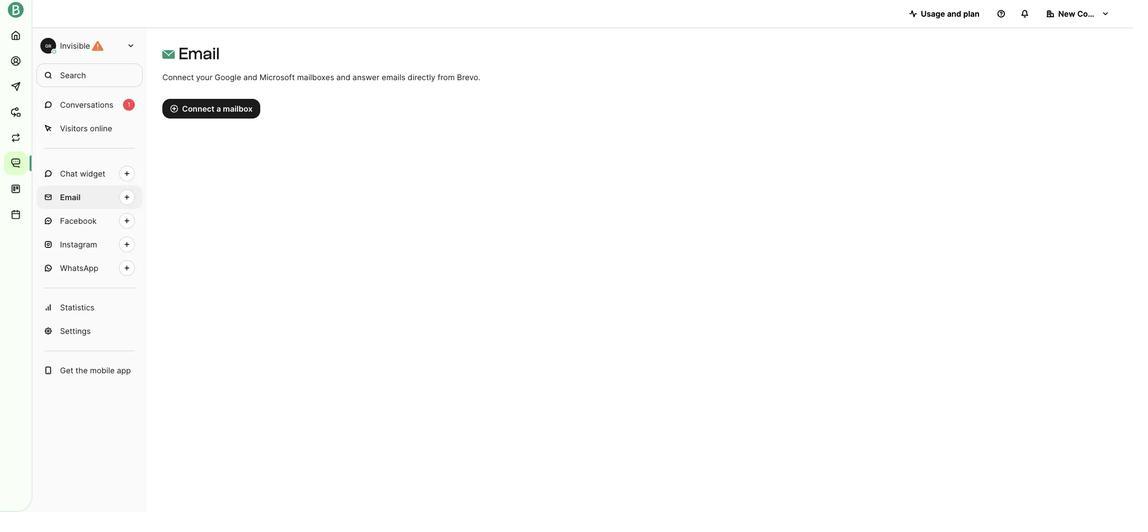 Task type: locate. For each thing, give the bounding box(es) containing it.
visitors online
[[60, 124, 112, 133]]

connect for connect a mailbox
[[182, 104, 215, 114]]

statistics link
[[36, 296, 143, 319]]

emails
[[382, 72, 406, 82]]

facebook link
[[36, 209, 143, 233]]

settings link
[[36, 319, 143, 343]]

0 vertical spatial email
[[179, 44, 220, 63]]

connect a mailbox link
[[162, 99, 261, 119]]

settings
[[60, 326, 91, 336]]

whatsapp
[[60, 263, 98, 273]]

plan
[[963, 9, 980, 19]]

email
[[179, 44, 220, 63], [60, 192, 81, 202]]

the
[[76, 366, 88, 375]]

brevo.
[[457, 72, 481, 82]]

chat
[[60, 169, 78, 179]]

and left answer
[[336, 72, 350, 82]]

new company
[[1059, 9, 1114, 19]]

invisible
[[60, 41, 90, 51]]

chat widget
[[60, 169, 105, 179]]

connect
[[162, 72, 194, 82], [182, 104, 215, 114]]

facebook
[[60, 216, 97, 226]]

gr
[[45, 43, 51, 48]]

visitors online link
[[36, 117, 143, 140]]

2 horizontal spatial and
[[947, 9, 962, 19]]

email down chat
[[60, 192, 81, 202]]

get the mobile app
[[60, 366, 131, 375]]

new company button
[[1039, 4, 1118, 24]]

connect down email icon
[[162, 72, 194, 82]]

and
[[947, 9, 962, 19], [243, 72, 257, 82], [336, 72, 350, 82]]

connect your google and microsoft mailboxes and answer emails directly from brevo.
[[162, 72, 481, 82]]

1 vertical spatial connect
[[182, 104, 215, 114]]

connect left a
[[182, 104, 215, 114]]

visitors
[[60, 124, 88, 133]]

1 vertical spatial email
[[60, 192, 81, 202]]

email up your
[[179, 44, 220, 63]]

and inside button
[[947, 9, 962, 19]]

0 horizontal spatial email
[[60, 192, 81, 202]]

email link
[[36, 186, 143, 209]]

0 vertical spatial connect
[[162, 72, 194, 82]]

and left the plan
[[947, 9, 962, 19]]

1 horizontal spatial and
[[336, 72, 350, 82]]

and right google
[[243, 72, 257, 82]]

email image
[[162, 48, 175, 61]]



Task type: vqa. For each thing, say whether or not it's contained in the screenshot.
bottom Email
yes



Task type: describe. For each thing, give the bounding box(es) containing it.
new
[[1059, 9, 1076, 19]]

mailboxes
[[297, 72, 334, 82]]

statistics
[[60, 303, 94, 312]]

connect a mailbox
[[182, 104, 253, 114]]

answer
[[353, 72, 380, 82]]

usage and plan
[[921, 9, 980, 19]]

chat widget link
[[36, 162, 143, 186]]

mobile
[[90, 366, 115, 375]]

get the mobile app link
[[36, 359, 143, 382]]

whatsapp link
[[36, 256, 143, 280]]

search link
[[36, 63, 143, 87]]

get
[[60, 366, 73, 375]]

search
[[60, 70, 86, 80]]

mailbox
[[223, 104, 253, 114]]

conversations
[[60, 100, 113, 110]]

instagram
[[60, 240, 97, 250]]

0 horizontal spatial and
[[243, 72, 257, 82]]

online
[[90, 124, 112, 133]]

1
[[128, 101, 130, 108]]

microsoft
[[260, 72, 295, 82]]

from
[[438, 72, 455, 82]]

google
[[215, 72, 241, 82]]

instagram link
[[36, 233, 143, 256]]

usage and plan button
[[901, 4, 988, 24]]

1 horizontal spatial email
[[179, 44, 220, 63]]

your
[[196, 72, 213, 82]]

connect for connect your google and microsoft mailboxes and answer emails directly from brevo.
[[162, 72, 194, 82]]

usage
[[921, 9, 945, 19]]

app
[[117, 366, 131, 375]]

widget
[[80, 169, 105, 179]]

company
[[1078, 9, 1114, 19]]

directly
[[408, 72, 435, 82]]

a
[[216, 104, 221, 114]]



